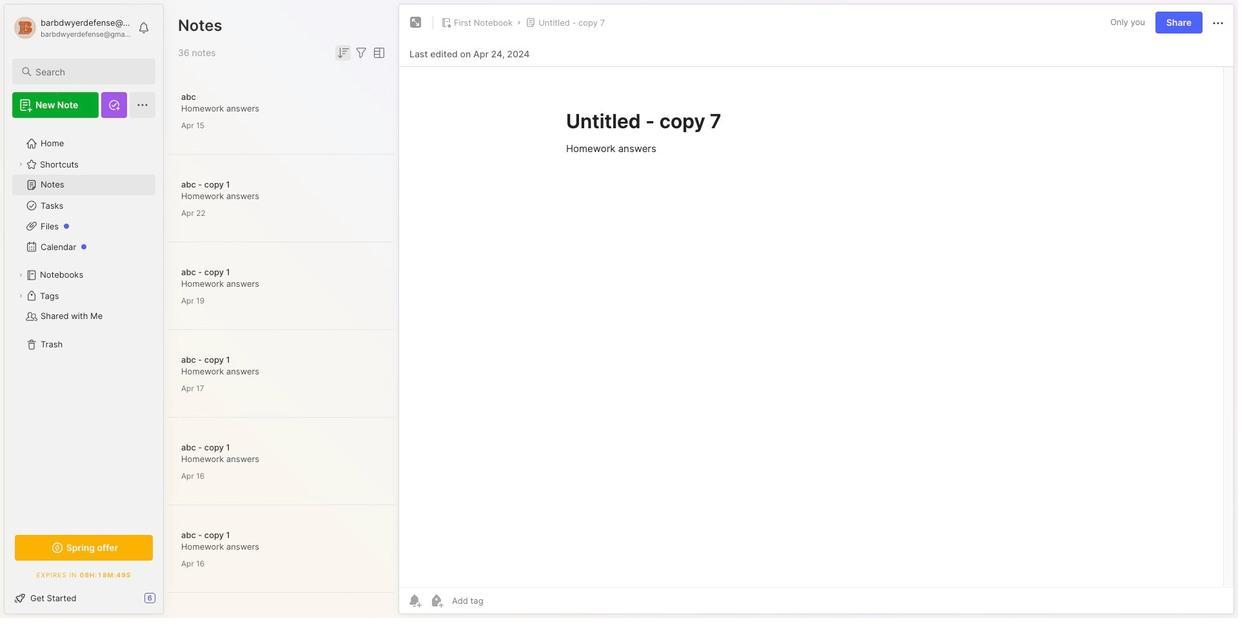 Task type: vqa. For each thing, say whether or not it's contained in the screenshot.
the rightmost More actions FIELD
no



Task type: locate. For each thing, give the bounding box(es) containing it.
main element
[[0, 0, 168, 618]]

expand note image
[[408, 15, 424, 30]]

add a reminder image
[[407, 593, 422, 609]]

View options field
[[369, 45, 387, 61]]

none search field inside 'main' element
[[35, 64, 144, 79]]

tree
[[5, 126, 163, 521]]

expand notebooks image
[[17, 271, 25, 279]]

None search field
[[35, 64, 144, 79]]

note window element
[[399, 4, 1234, 618]]

tree inside 'main' element
[[5, 126, 163, 521]]

Add tag field
[[451, 595, 548, 607]]

add tag image
[[429, 593, 444, 609]]

expand tags image
[[17, 292, 25, 300]]

Sort options field
[[335, 45, 351, 61]]



Task type: describe. For each thing, give the bounding box(es) containing it.
more actions image
[[1210, 15, 1226, 31]]

add filters image
[[353, 45, 369, 61]]

More actions field
[[1210, 14, 1226, 31]]

Help and Learning task checklist field
[[5, 588, 163, 609]]

Search text field
[[35, 66, 144, 78]]

Add filters field
[[353, 45, 369, 61]]

Note Editor text field
[[399, 66, 1234, 587]]

click to collapse image
[[163, 595, 173, 610]]

Account field
[[12, 15, 132, 41]]



